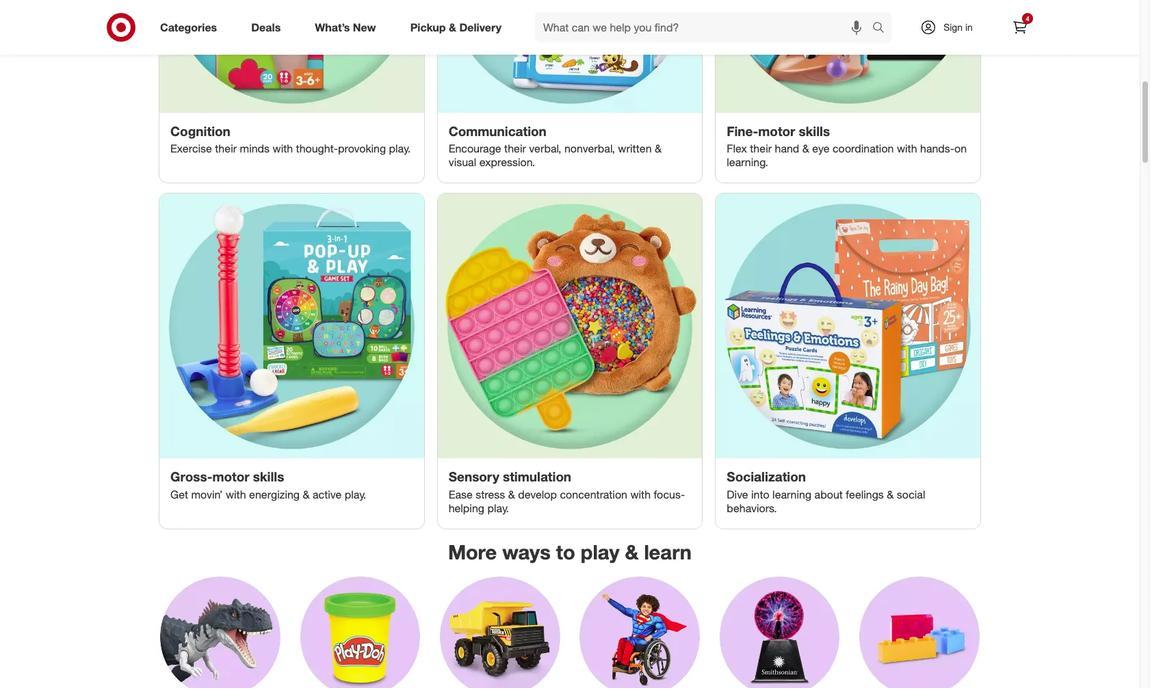 Task type: describe. For each thing, give the bounding box(es) containing it.
gross-
[[170, 469, 212, 484]]

pickup & delivery
[[410, 20, 502, 34]]

their inside fine-motor skills flex their hand & eye coordination with hands-on learning.
[[750, 142, 772, 156]]

develop
[[518, 488, 557, 501]]

sensory
[[449, 469, 499, 484]]

expression.
[[479, 156, 535, 169]]

search button
[[866, 12, 899, 45]]

stimulation
[[503, 469, 571, 484]]

& right play
[[625, 540, 639, 564]]

provoking
[[338, 142, 386, 156]]

ways
[[502, 540, 551, 564]]

learning.
[[727, 156, 768, 169]]

What can we help you find? suggestions appear below search field
[[535, 12, 876, 42]]

sensory stimulation ease stress & develop concentration with focus- helping play.
[[449, 469, 685, 515]]

their for communication
[[504, 142, 526, 156]]

cognition exercise their minds with thought-provoking play.
[[170, 123, 411, 156]]

with inside cognition exercise their minds with thought-provoking play.
[[273, 142, 293, 156]]

learn
[[644, 540, 692, 564]]

written
[[618, 142, 652, 156]]

play. inside the sensory stimulation ease stress & develop concentration with focus- helping play.
[[487, 501, 509, 515]]

social
[[897, 488, 925, 501]]

to
[[556, 540, 575, 564]]

new
[[353, 20, 376, 34]]

communication encourage their verbal, nonverbal, written & visual expression.
[[449, 123, 662, 169]]

socialization dive into learning about feelings & social behaviors.
[[727, 469, 925, 515]]

fine-motor skills flex their hand & eye coordination with hands-on learning.
[[727, 123, 967, 169]]

feelings
[[846, 488, 884, 501]]

encourage
[[449, 142, 501, 156]]

get
[[170, 488, 188, 501]]

& inside gross-motor skills get movin' with energizing & active play.
[[303, 488, 310, 501]]

socialization
[[727, 469, 806, 484]]

learning
[[772, 488, 811, 501]]

deals
[[251, 20, 281, 34]]

about
[[815, 488, 843, 501]]

more ways to play & learn
[[448, 540, 692, 564]]

skills for gross-motor skills
[[253, 469, 284, 484]]

with inside gross-motor skills get movin' with energizing & active play.
[[226, 488, 246, 501]]

behaviors.
[[727, 501, 777, 515]]

play. inside cognition exercise their minds with thought-provoking play.
[[389, 142, 411, 156]]

on
[[954, 142, 967, 156]]

motor for fine-
[[758, 123, 795, 139]]



Task type: locate. For each thing, give the bounding box(es) containing it.
with right minds
[[273, 142, 293, 156]]

nonverbal,
[[564, 142, 615, 156]]

minds
[[240, 142, 270, 156]]

0 horizontal spatial play.
[[345, 488, 366, 501]]

0 vertical spatial skills
[[799, 123, 830, 139]]

0 horizontal spatial motor
[[212, 469, 249, 484]]

motor
[[758, 123, 795, 139], [212, 469, 249, 484]]

with right movin'
[[226, 488, 246, 501]]

motor up movin'
[[212, 469, 249, 484]]

play. right helping at the bottom left of the page
[[487, 501, 509, 515]]

play. right active
[[345, 488, 366, 501]]

play. right provoking
[[389, 142, 411, 156]]

motor inside gross-motor skills get movin' with energizing & active play.
[[212, 469, 249, 484]]

& inside pickup & delivery link
[[449, 20, 456, 34]]

pickup
[[410, 20, 446, 34]]

motor inside fine-motor skills flex their hand & eye coordination with hands-on learning.
[[758, 123, 795, 139]]

exercise
[[170, 142, 212, 156]]

1 horizontal spatial their
[[504, 142, 526, 156]]

2 their from the left
[[504, 142, 526, 156]]

dive
[[727, 488, 748, 501]]

4 link
[[1005, 12, 1035, 42]]

ease
[[449, 488, 473, 501]]

& left active
[[303, 488, 310, 501]]

hand
[[775, 142, 799, 156]]

concentration
[[560, 488, 627, 501]]

movin'
[[191, 488, 223, 501]]

with left hands-
[[897, 142, 917, 156]]

thought-
[[296, 142, 338, 156]]

cognition
[[170, 123, 230, 139]]

& inside fine-motor skills flex their hand & eye coordination with hands-on learning.
[[802, 142, 809, 156]]

categories link
[[148, 12, 234, 42]]

sign
[[944, 21, 963, 33]]

skills inside fine-motor skills flex their hand & eye coordination with hands-on learning.
[[799, 123, 830, 139]]

hands-
[[920, 142, 954, 156]]

skills up the energizing
[[253, 469, 284, 484]]

4
[[1026, 14, 1030, 23]]

&
[[449, 20, 456, 34], [655, 142, 662, 156], [802, 142, 809, 156], [303, 488, 310, 501], [508, 488, 515, 501], [887, 488, 894, 501], [625, 540, 639, 564]]

1 vertical spatial skills
[[253, 469, 284, 484]]

communication
[[449, 123, 547, 139]]

in
[[965, 21, 973, 33]]

1 their from the left
[[215, 142, 237, 156]]

their left minds
[[215, 142, 237, 156]]

their inside cognition exercise their minds with thought-provoking play.
[[215, 142, 237, 156]]

focus-
[[654, 488, 685, 501]]

2 horizontal spatial play.
[[487, 501, 509, 515]]

motor for gross-
[[212, 469, 249, 484]]

1 horizontal spatial skills
[[799, 123, 830, 139]]

flex
[[727, 142, 747, 156]]

their right "flex"
[[750, 142, 772, 156]]

visual
[[449, 156, 476, 169]]

0 vertical spatial motor
[[758, 123, 795, 139]]

& right 'stress'
[[508, 488, 515, 501]]

& inside socialization dive into learning about feelings & social behaviors.
[[887, 488, 894, 501]]

more
[[448, 540, 497, 564]]

stress
[[476, 488, 505, 501]]

skills for fine-motor skills
[[799, 123, 830, 139]]

search
[[866, 22, 899, 35]]

1 horizontal spatial play.
[[389, 142, 411, 156]]

skills up eye
[[799, 123, 830, 139]]

their inside "communication encourage their verbal, nonverbal, written & visual expression."
[[504, 142, 526, 156]]

& right pickup
[[449, 20, 456, 34]]

0 horizontal spatial their
[[215, 142, 237, 156]]

active
[[313, 488, 342, 501]]

with left focus-
[[630, 488, 651, 501]]

eye
[[812, 142, 830, 156]]

what's new
[[315, 20, 376, 34]]

& inside the sensory stimulation ease stress & develop concentration with focus- helping play.
[[508, 488, 515, 501]]

helping
[[449, 501, 484, 515]]

with inside fine-motor skills flex their hand & eye coordination with hands-on learning.
[[897, 142, 917, 156]]

0 horizontal spatial skills
[[253, 469, 284, 484]]

gross-motor skills get movin' with energizing & active play.
[[170, 469, 366, 501]]

& right written
[[655, 142, 662, 156]]

1 vertical spatial motor
[[212, 469, 249, 484]]

delivery
[[459, 20, 502, 34]]

2 horizontal spatial their
[[750, 142, 772, 156]]

energizing
[[249, 488, 300, 501]]

their
[[215, 142, 237, 156], [504, 142, 526, 156], [750, 142, 772, 156]]

1 horizontal spatial motor
[[758, 123, 795, 139]]

& inside "communication encourage their verbal, nonverbal, written & visual expression."
[[655, 142, 662, 156]]

& left eye
[[802, 142, 809, 156]]

into
[[751, 488, 769, 501]]

deals link
[[240, 12, 298, 42]]

3 their from the left
[[750, 142, 772, 156]]

what's
[[315, 20, 350, 34]]

sign in
[[944, 21, 973, 33]]

fine-
[[727, 123, 758, 139]]

& left social at the bottom of the page
[[887, 488, 894, 501]]

skills
[[799, 123, 830, 139], [253, 469, 284, 484]]

sign in link
[[909, 12, 994, 42]]

what's new link
[[303, 12, 393, 42]]

their down communication
[[504, 142, 526, 156]]

their for cognition
[[215, 142, 237, 156]]

play.
[[389, 142, 411, 156], [345, 488, 366, 501], [487, 501, 509, 515]]

verbal,
[[529, 142, 561, 156]]

play. inside gross-motor skills get movin' with energizing & active play.
[[345, 488, 366, 501]]

coordination
[[833, 142, 894, 156]]

play
[[581, 540, 619, 564]]

with inside the sensory stimulation ease stress & develop concentration with focus- helping play.
[[630, 488, 651, 501]]

pickup & delivery link
[[399, 12, 519, 42]]

categories
[[160, 20, 217, 34]]

with
[[273, 142, 293, 156], [897, 142, 917, 156], [226, 488, 246, 501], [630, 488, 651, 501]]

motor up hand in the top right of the page
[[758, 123, 795, 139]]

skills inside gross-motor skills get movin' with energizing & active play.
[[253, 469, 284, 484]]



Task type: vqa. For each thing, say whether or not it's contained in the screenshot.
Include
no



